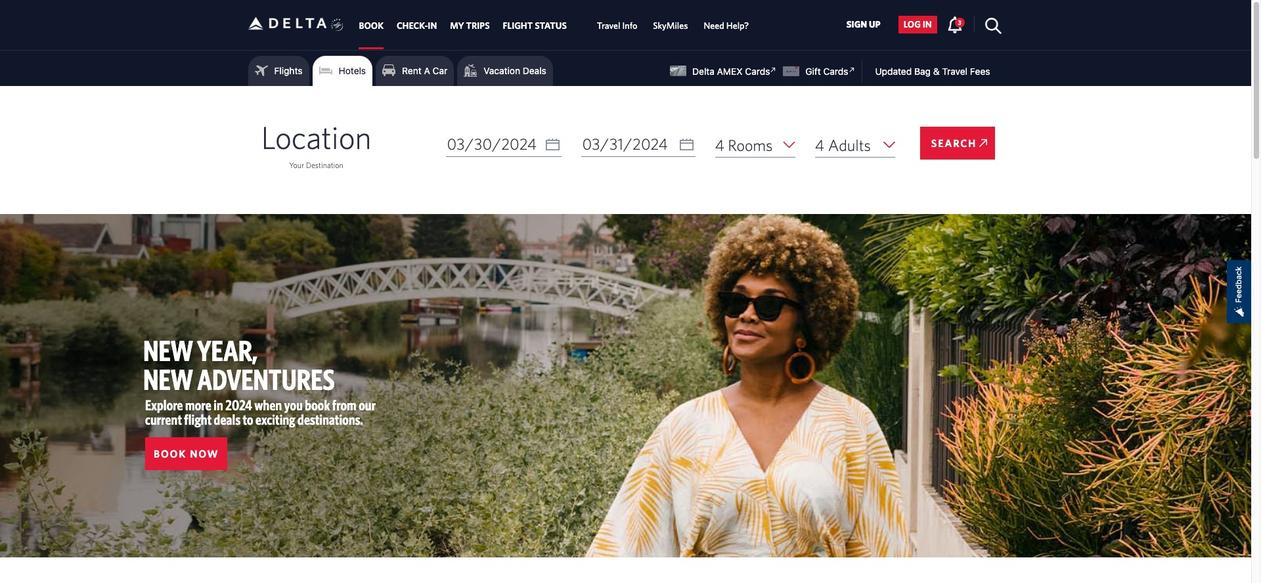Task type: vqa. For each thing, say whether or not it's contained in the screenshot.
the A
yes



Task type: describe. For each thing, give the bounding box(es) containing it.
info
[[623, 21, 638, 31]]

book now
[[154, 448, 219, 460]]

travel info
[[597, 21, 638, 31]]

fees
[[970, 66, 991, 77]]

flights link
[[255, 61, 303, 81]]

need
[[704, 21, 725, 31]]

book for book now
[[154, 448, 187, 460]]

flights
[[274, 65, 303, 76]]

skymiles link
[[653, 14, 688, 38]]

vacation
[[484, 65, 520, 76]]

3 link
[[947, 16, 965, 33]]

delta
[[693, 66, 715, 77]]

my
[[450, 21, 464, 31]]

updated bag & travel fees link
[[862, 66, 991, 77]]

3
[[958, 18, 962, 26]]

adventures
[[197, 363, 335, 396]]

car
[[433, 65, 448, 76]]

to
[[243, 411, 253, 428]]

travel info link
[[597, 14, 638, 38]]

log in button
[[899, 16, 938, 33]]

delta amex cards link
[[670, 64, 780, 77]]

1 horizontal spatial travel
[[943, 66, 968, 77]]

location
[[261, 119, 372, 156]]

book now link
[[145, 438, 228, 471]]

1 new from the top
[[143, 334, 193, 367]]

check-
[[397, 21, 428, 31]]

deals
[[523, 65, 547, 76]]

explore more in 2024 when you book from our current flight deals to exciting destinations. link
[[145, 397, 376, 428]]

gift cards link
[[784, 64, 858, 77]]

updated
[[876, 66, 912, 77]]

explore
[[145, 397, 183, 413]]

this link opens another site in a new window that may not follow the same accessibility policies as delta air lines. image for delta amex cards
[[768, 64, 780, 76]]

amex
[[717, 66, 743, 77]]

book link
[[359, 14, 384, 38]]

in
[[428, 21, 437, 31]]

trips
[[466, 21, 490, 31]]

bag
[[915, 66, 931, 77]]

our
[[359, 397, 376, 413]]

my trips
[[450, 21, 490, 31]]

my trips link
[[450, 14, 490, 38]]

more
[[185, 397, 211, 413]]

explore more in 2024 when you book from our current flight deals to exciting destinations.
[[145, 397, 376, 428]]

flight status link
[[503, 14, 567, 38]]

rent a car
[[402, 65, 448, 76]]

now
[[190, 448, 219, 460]]

check-in
[[397, 21, 437, 31]]

skyteam image
[[331, 4, 344, 45]]

updated bag & travel fees
[[876, 66, 991, 77]]

2 cards from the left
[[824, 66, 849, 77]]

in inside button
[[923, 19, 932, 30]]

gift
[[806, 66, 821, 77]]

delta amex cards
[[693, 66, 770, 77]]

hotels
[[339, 65, 366, 76]]

when
[[255, 397, 282, 413]]

status
[[535, 21, 567, 31]]



Task type: locate. For each thing, give the bounding box(es) containing it.
book inside tab list
[[359, 21, 384, 31]]

1 vertical spatial book
[[154, 448, 187, 460]]

None date field
[[446, 132, 562, 157], [581, 132, 696, 157], [446, 132, 562, 157], [581, 132, 696, 157]]

&
[[934, 66, 940, 77]]

0 vertical spatial travel
[[597, 21, 621, 31]]

skymiles
[[653, 21, 688, 31]]

0 vertical spatial book
[[359, 21, 384, 31]]

book
[[359, 21, 384, 31], [154, 448, 187, 460]]

cards right gift
[[824, 66, 849, 77]]

this link opens another site in a new window that may not follow the same accessibility policies as delta air lines. image for gift cards
[[846, 64, 858, 76]]

travel inside travel info link
[[597, 21, 621, 31]]

destination
[[306, 160, 344, 170]]

rent a car link
[[383, 61, 448, 81]]

sign up link
[[842, 16, 886, 33]]

this link opens another site in a new window that may not follow the same accessibility policies as delta air lines. image inside gift cards "link"
[[846, 64, 858, 76]]

new
[[143, 334, 193, 367], [143, 363, 193, 396]]

exciting
[[256, 411, 296, 428]]

book for book
[[359, 21, 384, 31]]

0 horizontal spatial this link opens another site in a new window that may not follow the same accessibility policies as delta air lines. image
[[768, 64, 780, 76]]

flight
[[503, 21, 533, 31]]

deals
[[214, 411, 241, 428]]

destinations.
[[298, 411, 363, 428]]

sign
[[847, 19, 867, 30]]

need help? link
[[704, 14, 749, 38]]

0 horizontal spatial book
[[154, 448, 187, 460]]

2 new from the top
[[143, 363, 193, 396]]

0 horizontal spatial travel
[[597, 21, 621, 31]]

1 horizontal spatial book
[[359, 21, 384, 31]]

help?
[[727, 21, 749, 31]]

flight
[[184, 411, 212, 428]]

you
[[284, 397, 303, 413]]

1 vertical spatial in
[[214, 397, 223, 413]]

year,
[[197, 334, 258, 367]]

in right log
[[923, 19, 932, 30]]

in
[[923, 19, 932, 30], [214, 397, 223, 413]]

in inside explore more in 2024 when you book from our current flight deals to exciting destinations.
[[214, 397, 223, 413]]

vacation deals link
[[464, 61, 547, 81]]

1 horizontal spatial this link opens another site in a new window that may not follow the same accessibility policies as delta air lines. image
[[846, 64, 858, 76]]

0 vertical spatial in
[[923, 19, 932, 30]]

1 cards from the left
[[745, 66, 770, 77]]

a
[[424, 65, 430, 76]]

up
[[869, 19, 881, 30]]

location your destination
[[261, 119, 372, 170]]

this link opens another site in a new window that may not follow the same accessibility policies as delta air lines. image right gift
[[846, 64, 858, 76]]

rent
[[402, 65, 422, 76]]

delta air lines image
[[248, 3, 327, 44]]

hotels link
[[319, 61, 366, 81]]

search
[[932, 137, 977, 149]]

sign up
[[847, 19, 881, 30]]

0 horizontal spatial in
[[214, 397, 223, 413]]

cards right amex at the right top of the page
[[745, 66, 770, 77]]

flight status
[[503, 21, 567, 31]]

travel right & at the right top of page
[[943, 66, 968, 77]]

0 horizontal spatial cards
[[745, 66, 770, 77]]

this link opens another site in a new window that may not follow the same accessibility policies as delta air lines. image left gift
[[768, 64, 780, 76]]

book
[[305, 397, 330, 413]]

log in
[[904, 19, 932, 30]]

1 vertical spatial travel
[[943, 66, 968, 77]]

cards
[[745, 66, 770, 77], [824, 66, 849, 77]]

log
[[904, 19, 921, 30]]

new year, new adventures
[[143, 334, 335, 396]]

1 this link opens another site in a new window that may not follow the same accessibility policies as delta air lines. image from the left
[[768, 64, 780, 76]]

gift cards
[[806, 66, 849, 77]]

tab list containing book
[[353, 0, 757, 49]]

your
[[289, 160, 304, 170]]

travel left info
[[597, 21, 621, 31]]

current
[[145, 411, 182, 428]]

check-in link
[[397, 14, 437, 38]]

2024
[[226, 397, 252, 413]]

travel
[[597, 21, 621, 31], [943, 66, 968, 77]]

book left the now
[[154, 448, 187, 460]]

in right the more
[[214, 397, 223, 413]]

1 horizontal spatial in
[[923, 19, 932, 30]]

need help?
[[704, 21, 749, 31]]

this link opens another site in a new window that may not follow the same accessibility policies as delta air lines. image
[[768, 64, 780, 76], [846, 64, 858, 76]]

2 this link opens another site in a new window that may not follow the same accessibility policies as delta air lines. image from the left
[[846, 64, 858, 76]]

from
[[332, 397, 357, 413]]

vacation deals
[[484, 65, 547, 76]]

this link opens another site in a new window that may not follow the same accessibility policies as delta air lines. image inside 'delta amex cards' "link"
[[768, 64, 780, 76]]

search button
[[921, 127, 996, 160]]

book right skyteam image at the left of page
[[359, 21, 384, 31]]

1 horizontal spatial cards
[[824, 66, 849, 77]]

tab list
[[353, 0, 757, 49]]



